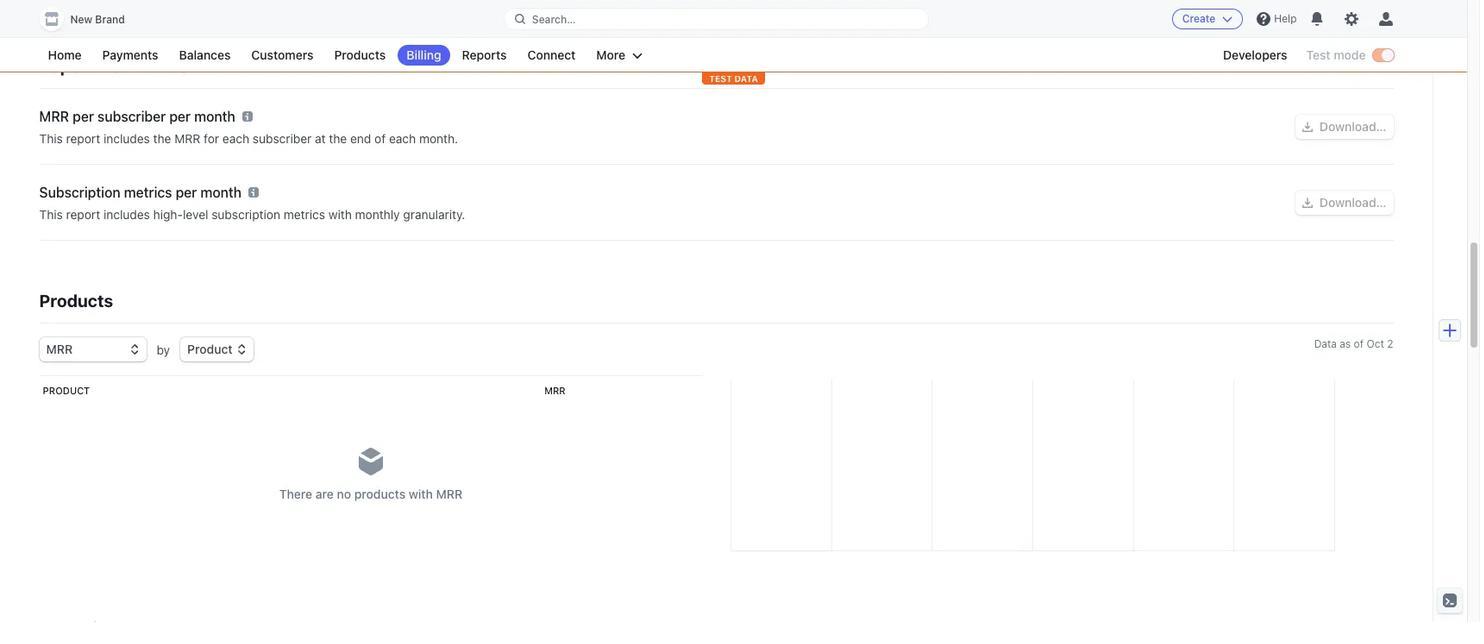 Task type: vqa. For each thing, say whether or not it's contained in the screenshot.
Oct
yes



Task type: describe. For each thing, give the bounding box(es) containing it.
report for subscription
[[66, 207, 100, 222]]

home
[[48, 47, 82, 62]]

new brand button
[[39, 7, 142, 31]]

by
[[157, 342, 170, 357]]

reports link
[[453, 45, 516, 66]]

help button
[[1251, 5, 1304, 33]]

0 vertical spatial subscriber
[[97, 109, 166, 124]]

data as of oct 2
[[1315, 337, 1394, 350]]

home link
[[39, 45, 90, 66]]

Search… text field
[[505, 8, 929, 30]]

Search… search field
[[505, 8, 929, 30]]

2 the from the left
[[329, 131, 347, 146]]

per down report
[[73, 109, 94, 124]]

connect
[[528, 47, 576, 62]]

0 vertical spatial month
[[194, 109, 235, 124]]

more
[[597, 47, 626, 62]]

search…
[[532, 13, 576, 25]]

developers
[[1224, 47, 1288, 62]]

for
[[204, 131, 219, 146]]

as
[[1340, 337, 1352, 350]]

downloads
[[98, 56, 189, 76]]

new brand
[[70, 13, 125, 26]]

connect link
[[519, 45, 585, 66]]

send feedback
[[1309, 59, 1394, 73]]

high-
[[153, 207, 183, 222]]

end
[[350, 131, 371, 146]]

send feedback button
[[1295, 58, 1394, 75]]

per up level
[[176, 185, 197, 200]]

help
[[1275, 12, 1297, 25]]

product
[[43, 385, 90, 396]]

1 vertical spatial month
[[201, 185, 242, 200]]

balances link
[[170, 45, 239, 66]]

2 each from the left
[[389, 131, 416, 146]]

per down the downloads on the top left of the page
[[169, 109, 191, 124]]

1 vertical spatial with
[[409, 487, 433, 501]]

monthly
[[355, 207, 400, 222]]

report
[[39, 56, 94, 76]]

brand
[[95, 13, 125, 26]]

1 the from the left
[[153, 131, 171, 146]]

payments link
[[94, 45, 167, 66]]

there are no products with mrr
[[279, 487, 463, 501]]

2
[[1388, 337, 1394, 350]]

payments
[[102, 47, 158, 62]]

mrr per subscriber per month
[[39, 109, 235, 124]]

download… for subscription metrics per month
[[1320, 195, 1387, 210]]

oct
[[1367, 337, 1385, 350]]

subscription
[[212, 207, 280, 222]]

1 each from the left
[[223, 131, 249, 146]]

granularity.
[[403, 207, 465, 222]]

includes for per
[[104, 131, 150, 146]]



Task type: locate. For each thing, give the bounding box(es) containing it.
this for subscription metrics per month
[[39, 207, 63, 222]]

the down "mrr per subscriber per month"
[[153, 131, 171, 146]]

1 report from the top
[[66, 131, 100, 146]]

download… button for subscription metrics per month
[[1296, 191, 1394, 215]]

this down subscription
[[39, 207, 63, 222]]

products
[[334, 47, 386, 62], [39, 291, 113, 311]]

of right end
[[375, 131, 386, 146]]

developers link
[[1215, 45, 1297, 66]]

2 includes from the top
[[104, 207, 150, 222]]

1 horizontal spatial with
[[409, 487, 433, 501]]

this report includes high-level subscription metrics with monthly granularity.
[[39, 207, 465, 222]]

metrics up high-
[[124, 185, 172, 200]]

test
[[709, 73, 732, 84]]

includes
[[104, 131, 150, 146], [104, 207, 150, 222]]

report down subscription
[[66, 207, 100, 222]]

2 this from the top
[[39, 207, 63, 222]]

metrics right subscription
[[284, 207, 325, 222]]

more button
[[588, 45, 652, 66]]

1 horizontal spatial the
[[329, 131, 347, 146]]

0 vertical spatial download… button
[[1296, 115, 1394, 139]]

month
[[194, 109, 235, 124], [201, 185, 242, 200]]

0 vertical spatial report
[[66, 131, 100, 146]]

data
[[1315, 337, 1337, 350]]

products link
[[326, 45, 395, 66]]

this
[[39, 131, 63, 146], [39, 207, 63, 222]]

subscriber left at
[[253, 131, 312, 146]]

download…
[[1320, 119, 1387, 134], [1320, 195, 1387, 210]]

1 vertical spatial products
[[39, 291, 113, 311]]

subscriber down the downloads on the top left of the page
[[97, 109, 166, 124]]

mode
[[1334, 47, 1366, 62]]

data
[[735, 73, 758, 84]]

1 includes from the top
[[104, 131, 150, 146]]

0 vertical spatial metrics
[[124, 185, 172, 200]]

download… button
[[1296, 115, 1394, 139], [1296, 191, 1394, 215]]

are
[[316, 487, 334, 501]]

1 vertical spatial this
[[39, 207, 63, 222]]

1 horizontal spatial metrics
[[284, 207, 325, 222]]

customers link
[[243, 45, 322, 66]]

there
[[279, 487, 313, 501]]

1 vertical spatial of
[[1354, 337, 1364, 350]]

report
[[66, 131, 100, 146], [66, 207, 100, 222]]

1 horizontal spatial of
[[1354, 337, 1364, 350]]

with
[[329, 207, 352, 222], [409, 487, 433, 501]]

products
[[354, 487, 406, 501]]

includes down "mrr per subscriber per month"
[[104, 131, 150, 146]]

2 download… from the top
[[1320, 195, 1387, 210]]

at
[[315, 131, 326, 146]]

month up subscription
[[201, 185, 242, 200]]

1 vertical spatial report
[[66, 207, 100, 222]]

create button
[[1172, 9, 1244, 29]]

no
[[337, 487, 351, 501]]

1 horizontal spatial subscriber
[[253, 131, 312, 146]]

level
[[183, 207, 208, 222]]

test
[[1307, 47, 1331, 62]]

billing link
[[398, 45, 450, 66]]

download… button for mrr per subscriber per month
[[1296, 115, 1394, 139]]

each left month.
[[389, 131, 416, 146]]

0 horizontal spatial each
[[223, 131, 249, 146]]

2 report from the top
[[66, 207, 100, 222]]

report up subscription
[[66, 131, 100, 146]]

create
[[1183, 12, 1216, 25]]

send
[[1309, 59, 1338, 73]]

0 vertical spatial includes
[[104, 131, 150, 146]]

of right as
[[1354, 337, 1364, 350]]

new
[[70, 13, 92, 26]]

1 vertical spatial svg image
[[1303, 198, 1313, 208]]

1 horizontal spatial each
[[389, 131, 416, 146]]

0 vertical spatial with
[[329, 207, 352, 222]]

0 horizontal spatial products
[[39, 291, 113, 311]]

the right at
[[329, 131, 347, 146]]

1 svg image from the top
[[1303, 122, 1313, 132]]

customers
[[251, 47, 314, 62]]

1 download… from the top
[[1320, 119, 1387, 134]]

subscriber
[[97, 109, 166, 124], [253, 131, 312, 146]]

1 vertical spatial download… button
[[1296, 191, 1394, 215]]

0 horizontal spatial of
[[375, 131, 386, 146]]

month up for at the left of page
[[194, 109, 235, 124]]

test mode
[[1307, 47, 1366, 62]]

1 this from the top
[[39, 131, 63, 146]]

this report includes the mrr for each subscriber at the end of each month.
[[39, 131, 458, 146]]

with right products
[[409, 487, 433, 501]]

1 download… button from the top
[[1296, 115, 1394, 139]]

test data
[[709, 73, 758, 84]]

month.
[[419, 131, 458, 146]]

0 vertical spatial download…
[[1320, 119, 1387, 134]]

1 vertical spatial download…
[[1320, 195, 1387, 210]]

1 vertical spatial subscriber
[[253, 131, 312, 146]]

per
[[73, 109, 94, 124], [169, 109, 191, 124], [176, 185, 197, 200]]

0 vertical spatial this
[[39, 131, 63, 146]]

1 horizontal spatial products
[[334, 47, 386, 62]]

2 download… button from the top
[[1296, 191, 1394, 215]]

reports
[[462, 47, 507, 62]]

1 vertical spatial metrics
[[284, 207, 325, 222]]

of
[[375, 131, 386, 146], [1354, 337, 1364, 350]]

download… for mrr per subscriber per month
[[1320, 119, 1387, 134]]

includes for metrics
[[104, 207, 150, 222]]

0 horizontal spatial metrics
[[124, 185, 172, 200]]

each right for at the left of page
[[223, 131, 249, 146]]

svg image for mrr per subscriber per month
[[1303, 122, 1313, 132]]

svg image for subscription metrics per month
[[1303, 198, 1313, 208]]

0 horizontal spatial subscriber
[[97, 109, 166, 124]]

2 svg image from the top
[[1303, 198, 1313, 208]]

report downloads
[[39, 56, 189, 76]]

subscription
[[39, 185, 120, 200]]

feedback
[[1341, 59, 1394, 73]]

mrr
[[39, 109, 69, 124], [175, 131, 201, 146], [545, 385, 566, 396], [436, 487, 463, 501]]

balances
[[179, 47, 231, 62]]

0 vertical spatial of
[[375, 131, 386, 146]]

includes down subscription metrics per month
[[104, 207, 150, 222]]

0 horizontal spatial with
[[329, 207, 352, 222]]

billing
[[407, 47, 441, 62]]

with left monthly
[[329, 207, 352, 222]]

this for mrr per subscriber per month
[[39, 131, 63, 146]]

the
[[153, 131, 171, 146], [329, 131, 347, 146]]

metrics
[[124, 185, 172, 200], [284, 207, 325, 222]]

report for mrr
[[66, 131, 100, 146]]

0 horizontal spatial the
[[153, 131, 171, 146]]

subscription metrics per month
[[39, 185, 242, 200]]

0 vertical spatial svg image
[[1303, 122, 1313, 132]]

0 vertical spatial products
[[334, 47, 386, 62]]

1 vertical spatial includes
[[104, 207, 150, 222]]

svg image
[[1303, 122, 1313, 132], [1303, 198, 1313, 208]]

this up subscription
[[39, 131, 63, 146]]

each
[[223, 131, 249, 146], [389, 131, 416, 146]]



